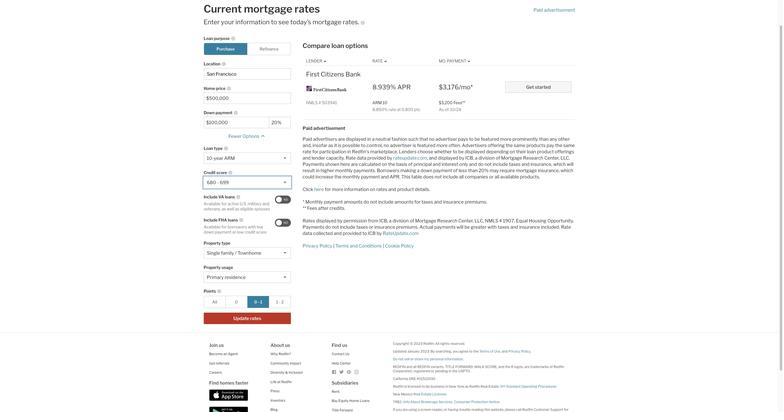 Task type: describe. For each thing, give the bounding box(es) containing it.
here inside , and displayed by icb, a division of mortgage research center, llc. payments shown here are calculated on the basis of principal and interest only and do not include taxes and insurance, which will result in higher monthly payments. borrowers making a down payment of less than 20% may require mortgage insurance, which could increase the monthly payment and apr. this table does not include all companies or all available products.
[[340, 162, 350, 167]]

redfin right york
[[469, 385, 480, 389]]

or inside redfin and all redfin variants, title forward, walk score, and the r logos, are trademarks of redfin corporation, registered or pending in the uspto.
[[431, 369, 434, 374]]

0.800
[[402, 107, 413, 112]]

of left "use"
[[490, 350, 493, 354]]

score inside available for borrowers with low down payment or low credit score
[[256, 230, 267, 235]]

here link
[[314, 187, 324, 192]]

the up borrowers
[[388, 162, 395, 167]]

do up estate
[[426, 385, 430, 389]]

displayed inside the rates displayed by permission from icb, a division of mortgage research center, llc, nmls # 1907, equal housing opportunity. payments do not include taxes or insurance premiums. actual payments will be greater with taxes and insurance included. rate data collected and provided to icb by
[[316, 218, 336, 224]]

0 horizontal spatial nmls
[[306, 100, 318, 105]]

0 vertical spatial loan
[[332, 42, 344, 50]]

for inside available for borrowers with low down payment or low credit score
[[221, 225, 227, 230]]

1 vertical spatial featured
[[417, 143, 435, 148]]

0 horizontal spatial arm
[[224, 156, 235, 161]]

ny
[[500, 385, 505, 389]]

0 horizontal spatial about
[[270, 343, 284, 348]]

and up "products."
[[522, 162, 530, 167]]

estate.
[[489, 385, 500, 389]]

interest
[[442, 162, 458, 167]]

1 vertical spatial real
[[413, 393, 421, 397]]

nmls # 503941
[[306, 100, 337, 105]]

and down sell
[[406, 365, 412, 369]]

the down any
[[555, 143, 562, 148]]

with inside the rates displayed by permission from icb, a division of mortgage research center, llc, nmls # 1907, equal housing opportunity. payments do not include taxes or insurance premiums. actual payments will be greater with taxes and insurance included. rate data collected and provided to icb by
[[488, 225, 497, 230]]

include up may
[[493, 162, 508, 167]]

of down rateupdate.com link
[[408, 162, 413, 167]]

monthly
[[305, 200, 323, 205]]

for inside the * monthly payment amounts do not include amounts for taxes and insurance premiums. ** fees after credits.
[[414, 200, 421, 205]]

logos,
[[514, 365, 524, 369]]

updated
[[393, 350, 407, 354]]

0 horizontal spatial here
[[314, 187, 324, 192]]

0 vertical spatial new
[[449, 385, 456, 389]]

not up "20%"
[[485, 162, 492, 167]]

estate
[[421, 393, 432, 397]]

year
[[214, 156, 223, 161]]

1 horizontal spatial policy
[[401, 244, 414, 249]]

0 vertical spatial monthly
[[335, 168, 353, 174]]

redfin inside the if you are using a screen reader, or having trouble reading this website, please call redfin customer support for help at
[[522, 408, 533, 412]]

1 - 2 radio
[[269, 296, 291, 308]]

paid advertisement button
[[534, 7, 575, 13]]

1 vertical spatial about
[[410, 400, 420, 405]]

0 horizontal spatial be
[[458, 149, 464, 155]]

careers
[[209, 371, 222, 375]]

this
[[484, 408, 490, 412]]

the right "agree"
[[473, 350, 479, 354]]

loans for include fha loans
[[228, 218, 238, 223]]

0 horizontal spatial home
[[204, 86, 215, 91]]

1 - 2
[[276, 300, 284, 305]]

2 | from the left
[[383, 244, 384, 249]]

provided inside the rates displayed by permission from icb, a division of mortgage research center, llc, nmls # 1907, equal housing opportunity. payments do not include taxes or insurance premiums. actual payments will be greater with taxes and insurance included. rate data collected and provided to icb by
[[343, 231, 362, 236]]

join us
[[209, 343, 224, 348]]

could
[[303, 174, 314, 180]]

us for join us
[[219, 343, 224, 348]]

or inside available for borrowers with low down payment or low credit score
[[232, 230, 236, 235]]

are inside the if you are using a screen reader, or having trouble reading this website, please call redfin customer support for help at
[[403, 408, 408, 412]]

0 horizontal spatial low
[[237, 230, 244, 235]]

1 horizontal spatial .
[[531, 350, 531, 354]]

1 horizontal spatial featured
[[481, 137, 499, 142]]

are inside , and displayed by icb, a division of mortgage research center, llc. payments shown here are calculated on the basis of principal and interest only and do not include taxes and insurance, which will result in higher monthly payments. borrowers making a down payment of less than 20% may require mortgage insurance, which could increase the monthly payment and apr. this table does not include all companies or all available products.
[[351, 162, 358, 167]]

as inside 'paid advertisers are displayed in a neutral fashion such that no advertiser pays to be featured more prominently than any other and, insofar as it is possible to control, no advertiser is featured more often. advertisers offering the same products pay the same rate for participation in redfin's marketplace. lenders choose whether to be displayed depending on their loan product offerings and lender capacity. rate data provided by'
[[328, 143, 333, 148]]

include inside the rates displayed by permission from icb, a division of mortgage research center, llc, nmls # 1907, equal housing opportunity. payments do not include taxes or insurance premiums. actual payments will be greater with taxes and insurance included. rate data collected and provided to icb by
[[340, 225, 355, 230]]

by inside , and displayed by icb, a division of mortgage research center, llc. payments shown here are calculated on the basis of principal and interest only and do not include taxes and insurance, which will result in higher monthly payments. borrowers making a down payment of less than 20% may require mortgage insurance, which could increase the monthly payment and apr. this table does not include all companies or all available products.
[[459, 156, 464, 161]]

borrowers
[[228, 225, 247, 230]]

january
[[407, 350, 420, 354]]

faster
[[235, 381, 248, 386]]

companies
[[465, 174, 488, 180]]

1 redfin from the left
[[393, 365, 406, 369]]

1 horizontal spatial ,
[[452, 400, 453, 405]]

redfin instagram image
[[354, 370, 359, 375]]

0 vertical spatial no
[[429, 137, 435, 142]]

usage
[[222, 265, 233, 270]]

down payment element
[[269, 107, 288, 117]]

and down apr.
[[388, 187, 396, 192]]

inclusion
[[289, 371, 303, 375]]

to up 'advertisers'
[[469, 137, 474, 142]]

1 horizontal spatial mortgage
[[313, 18, 342, 26]]

to down often.
[[453, 149, 457, 155]]

0 horizontal spatial product
[[397, 187, 414, 192]]

update rates button
[[204, 313, 291, 324]]

reader,
[[432, 408, 443, 412]]

0 horizontal spatial information
[[236, 18, 270, 26]]

such
[[408, 137, 418, 142]]

do not sell or share my personal information .
[[393, 357, 464, 362]]

diversity & inclusion button
[[270, 371, 303, 375]]

and down choose
[[429, 156, 437, 161]]

include down interest at the right of page
[[443, 174, 458, 180]]

taxes down permission
[[356, 225, 368, 230]]

loan inside 'paid advertisers are displayed in a neutral fashion such that no advertiser pays to be featured more prominently than any other and, insofar as it is possible to control, no advertiser is featured more often. advertisers offering the same products pay the same rate for participation in redfin's marketplace. lenders choose whether to be displayed depending on their loan product offerings and lender capacity. rate data provided by'
[[527, 149, 536, 155]]

, inside , and displayed by icb, a division of mortgage research center, llc. payments shown here are calculated on the basis of principal and interest only and do not include taxes and insurance, which will result in higher monthly payments. borrowers making a down payment of less than 20% may require mortgage insurance, which could increase the monthly payment and apr. this table does not include all companies or all available products.
[[427, 156, 428, 161]]

you inside the if you are using a screen reader, or having trouble reading this website, please call redfin customer support for help at
[[396, 408, 402, 412]]

are inside redfin and all redfin variants, title forward, walk score, and the r logos, are trademarks of redfin corporation, registered or pending in the uspto.
[[524, 365, 530, 369]]

0 vertical spatial you
[[453, 350, 459, 354]]

of left less
[[453, 168, 458, 174]]

mortgage inside , and displayed by icb, a division of mortgage research center, llc. payments shown here are calculated on the basis of principal and interest only and do not include taxes and insurance, which will result in higher monthly payments. borrowers making a down payment of less than 20% may require mortgage insurance, which could increase the monthly payment and apr. this table does not include all companies or all available products.
[[516, 168, 537, 174]]

1 vertical spatial all
[[435, 342, 439, 346]]

payment down payments.
[[361, 174, 380, 180]]

property for single family / townhome
[[204, 241, 221, 246]]

/mo*
[[459, 83, 473, 91]]

2 horizontal spatial is
[[413, 143, 416, 148]]

by inside 'paid advertisers are displayed in a neutral fashion such that no advertiser pays to be featured more prominently than any other and, insofar as it is possible to control, no advertiser is featured more often. advertisers offering the same products pay the same rate for participation in redfin's marketplace. lenders choose whether to be displayed depending on their loan product offerings and lender capacity. rate data provided by'
[[387, 156, 392, 161]]

and right score,
[[498, 365, 504, 369]]

taxes inside the * monthly payment amounts do not include amounts for taxes and insurance premiums. ** fees after credits.
[[421, 200, 433, 205]]

1 inside option
[[276, 300, 278, 305]]

a inside the rates displayed by permission from icb, a division of mortgage research center, llc, nmls # 1907, equal housing opportunity. payments do not include taxes or insurance premiums. actual payments will be greater with taxes and insurance included. rate data collected and provided to icb by
[[389, 218, 392, 224]]

0 horizontal spatial policy
[[320, 244, 332, 249]]

center, inside the rates displayed by permission from icb, a division of mortgage research center, llc, nmls # 1907, equal housing opportunity. payments do not include taxes or insurance premiums. actual payments will be greater with taxes and insurance included. rate data collected and provided to icb by
[[458, 218, 474, 224]]

arm 10 8.850 % rate at 0.800 pts
[[373, 100, 420, 112]]

#01521930
[[417, 377, 435, 381]]

neutral
[[376, 137, 391, 142]]

table
[[411, 174, 422, 180]]

lender
[[306, 59, 322, 64]]

in inside , and displayed by icb, a division of mortgage research center, llc. payments shown here are calculated on the basis of principal and interest only and do not include taxes and insurance, which will result in higher monthly payments. borrowers making a down payment of less than 20% may require mortgage insurance, which could increase the monthly payment and apr. this table does not include all companies or all available products.
[[316, 168, 320, 174]]

0 horizontal spatial is
[[338, 143, 341, 148]]

investors button
[[270, 399, 285, 403]]

2 horizontal spatial all
[[495, 174, 499, 180]]

compare
[[303, 42, 330, 50]]

payments
[[434, 225, 456, 230]]

redfin inside redfin and all redfin variants, title forward, walk score, and the r logos, are trademarks of redfin corporation, registered or pending in the uspto.
[[554, 365, 564, 369]]

only
[[459, 162, 468, 167]]

for right here link in the top left of the page
[[325, 187, 331, 192]]

cookie policy link
[[385, 244, 414, 249]]

insofar
[[313, 143, 327, 148]]

available for active u.s. military and veterans, as well as eligible spouses
[[204, 202, 270, 211]]

apr
[[397, 83, 411, 91]]

info about brokerage services link
[[403, 400, 452, 405]]

displayed up possible
[[346, 137, 366, 142]]

get for get referrals
[[209, 361, 215, 366]]

equity
[[339, 399, 349, 403]]

division inside , and displayed by icb, a division of mortgage research center, llc. payments shown here are calculated on the basis of principal and interest only and do not include taxes and insurance, which will result in higher monthly payments. borrowers making a down payment of less than 20% may require mortgage insurance, which could increase the monthly payment and apr. this table does not include all companies or all available products.
[[479, 156, 495, 161]]

credit
[[244, 230, 255, 235]]

Down payment text field
[[271, 120, 288, 126]]

purchase
[[217, 47, 235, 52]]

paid advertisers are displayed in a neutral fashion such that no advertiser pays to be featured more prominently than any other and, insofar as it is possible to control, no advertiser is featured more often. advertisers offering the same products pay the same rate for participation in redfin's marketplace. lenders choose whether to be displayed depending on their loan product offerings and lender capacity. rate data provided by
[[303, 137, 575, 161]]

rates inside button
[[250, 316, 261, 322]]

0 horizontal spatial mortgage
[[244, 3, 292, 15]]

less
[[459, 168, 467, 174]]

division inside the rates displayed by permission from icb, a division of mortgage research center, llc, nmls # 1907, equal housing opportunity. payments do not include taxes or insurance premiums. actual payments will be greater with taxes and insurance included. rate data collected and provided to icb by
[[393, 218, 409, 224]]

advertisement inside button
[[544, 7, 575, 13]]

0 vertical spatial insurance,
[[531, 162, 552, 167]]

1 vertical spatial insurance,
[[538, 168, 560, 174]]

referrals
[[216, 361, 229, 366]]

rate inside 'paid advertisers are displayed in a neutral fashion such that no advertiser pays to be featured more prominently than any other and, insofar as it is possible to control, no advertiser is featured more often. advertisers offering the same products pay the same rate for participation in redfin's marketplace. lenders choose whether to be displayed depending on their loan product offerings and lender capacity. rate data provided by'
[[303, 149, 311, 155]]

title
[[445, 365, 455, 369]]

or right sell
[[410, 357, 414, 362]]

research inside , and displayed by icb, a division of mortgage research center, llc. payments shown here are calculated on the basis of principal and interest only and do not include taxes and insurance, which will result in higher monthly payments. borrowers making a down payment of less than 20% may require mortgage insurance, which could increase the monthly payment and apr. this table does not include all companies or all available products.
[[523, 156, 543, 161]]

often.
[[449, 143, 461, 148]]

1 same from the left
[[514, 143, 526, 148]]

will inside the rates displayed by permission from icb, a division of mortgage research center, llc, nmls # 1907, equal housing opportunity. payments do not include taxes or insurance premiums. actual payments will be greater with taxes and insurance included. rate data collected and provided to icb by
[[457, 225, 464, 230]]

1 horizontal spatial advertiser
[[436, 137, 457, 142]]

community impact
[[270, 361, 301, 366]]

not inside the rates displayed by permission from icb, a division of mortgage research center, llc, nmls # 1907, equal housing opportunity. payments do not include taxes or insurance premiums. actual payments will be greater with taxes and insurance included. rate data collected and provided to icb by
[[332, 225, 339, 230]]

0 for 0
[[235, 300, 238, 305]]

0 vertical spatial #
[[319, 100, 321, 105]]

1 vertical spatial at
[[277, 380, 281, 384]]

2 horizontal spatial insurance
[[519, 225, 540, 230]]

a up table
[[417, 168, 420, 174]]

0 vertical spatial which
[[553, 162, 566, 167]]

displayed down 'advertisers'
[[465, 149, 485, 155]]

0 vertical spatial terms
[[336, 244, 349, 249]]

taxes inside , and displayed by icb, a division of mortgage research center, llc. payments shown here are calculated on the basis of principal and interest only and do not include taxes and insurance, which will result in higher monthly payments. borrowers making a down payment of less than 20% may require mortgage insurance, which could increase the monthly payment and apr. this table does not include all companies or all available products.
[[509, 162, 521, 167]]

payments.
[[354, 168, 376, 174]]

2 vertical spatial information
[[445, 357, 463, 362]]

property type element
[[204, 238, 288, 248]]

whether
[[434, 149, 452, 155]]

principal
[[414, 162, 432, 167]]

0 horizontal spatial privacy policy link
[[303, 244, 332, 249]]

680
[[207, 180, 216, 186]]

trec: info about brokerage services , consumer protection notice
[[393, 400, 500, 405]]

not right "do"
[[398, 357, 404, 362]]

first
[[306, 70, 319, 78]]

1 vertical spatial advertisement
[[313, 126, 345, 131]]

to right "agree"
[[469, 350, 473, 354]]

eligible
[[240, 207, 253, 211]]

us for find us
[[342, 343, 347, 348]]

0 horizontal spatial on
[[370, 187, 375, 192]]

1 horizontal spatial all
[[459, 174, 464, 180]]

the left uspto.
[[452, 369, 458, 374]]

2 horizontal spatial rates
[[376, 187, 387, 192]]

new mexico real estate licenses
[[393, 393, 447, 397]]

redfin down &
[[281, 380, 292, 384]]

1 vertical spatial no
[[384, 143, 389, 148]]

0 horizontal spatial score
[[216, 170, 227, 175]]

premiums. inside the * monthly payment amounts do not include amounts for taxes and insurance premiums. ** fees after credits.
[[465, 200, 487, 205]]

taxes down "1907," at the right bottom of the page
[[498, 225, 509, 230]]

research inside the rates displayed by permission from icb, a division of mortgage research center, llc, nmls # 1907, equal housing opportunity. payments do not include taxes or insurance premiums. actual payments will be greater with taxes and insurance included. rate data collected and provided to icb by
[[437, 218, 457, 224]]

veterans,
[[204, 207, 221, 211]]

1 vertical spatial which
[[561, 168, 573, 174]]

the left 'r'
[[505, 365, 510, 369]]

1 horizontal spatial privacy policy link
[[509, 350, 531, 354]]

fha
[[218, 218, 227, 223]]

will inside , and displayed by icb, a division of mortgage research center, llc. payments shown here are calculated on the basis of principal and interest only and do not include taxes and insurance, which will result in higher monthly payments. borrowers making a down payment of less than 20% may require mortgage insurance, which could increase the monthly payment and apr. this table does not include all companies or all available products.
[[567, 162, 574, 167]]

0 horizontal spatial privacy
[[303, 244, 319, 249]]

0 horizontal spatial .
[[463, 357, 464, 362]]

to left the see
[[271, 18, 277, 26]]

and left conditions
[[350, 244, 358, 249]]

1 horizontal spatial is
[[404, 385, 407, 389]]

2 horizontal spatial be
[[475, 137, 480, 142]]

walk
[[474, 365, 484, 369]]

us for about us
[[285, 343, 290, 348]]

1 vertical spatial paid
[[303, 126, 312, 131]]

and right "use"
[[502, 350, 508, 354]]

as left well
[[222, 207, 226, 211]]

1 horizontal spatial more
[[436, 143, 448, 148]]

paid inside button
[[534, 7, 543, 13]]

current mortgage rates
[[204, 3, 320, 15]]

$3,176
[[439, 83, 459, 91]]

type for family
[[222, 241, 230, 246]]

option group for loan purpose
[[204, 43, 291, 55]]

in down possible
[[347, 149, 351, 155]]

payment down interest at the right of page
[[433, 168, 452, 174]]

rate inside "button"
[[373, 59, 383, 64]]

in right business
[[445, 385, 448, 389]]

arm inside 'arm 10 8.850 % rate at 0.800 pts'
[[373, 100, 382, 105]]

2 vertical spatial more
[[332, 187, 343, 192]]

townhome
[[238, 251, 261, 256]]

redfin down the california
[[393, 385, 404, 389]]

privacy policy | terms and conditions | cookie policy
[[303, 244, 414, 249]]

get started
[[526, 85, 551, 90]]

for inside the if you are using a screen reader, or having trouble reading this website, please call redfin customer support for help at
[[564, 408, 569, 412]]

by down the "credits."
[[337, 218, 343, 224]]

% inside 'arm 10 8.850 % rate at 0.800 pts'
[[384, 107, 388, 112]]

0 vertical spatial %
[[390, 83, 396, 91]]

loan type
[[204, 146, 223, 151]]

1 horizontal spatial rates
[[295, 3, 320, 15]]

do
[[393, 357, 398, 362]]

and right collected
[[334, 231, 342, 236]]

loan for loan purpose
[[204, 36, 213, 41]]

update
[[233, 316, 249, 322]]

copyright:
[[393, 342, 410, 346]]

1 vertical spatial terms
[[479, 350, 489, 354]]

- for 1
[[279, 300, 280, 305]]

redfin facebook image
[[332, 370, 336, 375]]

it
[[334, 143, 337, 148]]

$3,176 /mo*
[[439, 83, 473, 91]]

my
[[424, 357, 429, 362]]

icb, inside the rates displayed by permission from icb, a division of mortgage research center, llc, nmls # 1907, equal housing opportunity. payments do not include taxes or insurance premiums. actual payments will be greater with taxes and insurance included. rate data collected and provided to icb by
[[379, 218, 388, 224]]

2 horizontal spatial policy
[[521, 350, 531, 354]]

and right only
[[469, 162, 477, 167]]

redfin pinterest image
[[347, 370, 351, 375]]

displayed inside , and displayed by icb, a division of mortgage research center, llc. payments shown here are calculated on the basis of principal and interest only and do not include taxes and insurance, which will result in higher monthly payments. borrowers making a down payment of less than 20% may require mortgage insurance, which could increase the monthly payment and apr. this table does not include all companies or all available products.
[[438, 156, 458, 161]]

1 horizontal spatial paid advertisement
[[534, 7, 575, 13]]

of:
[[445, 107, 449, 112]]

using
[[409, 408, 417, 412]]



Task type: vqa. For each thing, say whether or not it's contained in the screenshot.
right the than
yes



Task type: locate. For each thing, give the bounding box(es) containing it.
1 horizontal spatial mortgage
[[501, 156, 522, 161]]

2 horizontal spatial ,
[[500, 350, 501, 354]]

advertiser down fashion
[[390, 143, 412, 148]]

all left rights at the bottom right of page
[[435, 342, 439, 346]]

1 payments from the top
[[303, 162, 324, 167]]

mortgage inside the rates displayed by permission from icb, a division of mortgage research center, llc, nmls # 1907, equal housing opportunity. payments do not include taxes or insurance premiums. actual payments will be greater with taxes and insurance included. rate data collected and provided to icb by
[[415, 218, 436, 224]]

collected
[[313, 231, 333, 236]]

at right the life
[[277, 380, 281, 384]]

0 up update
[[235, 300, 238, 305]]

property usage element
[[204, 262, 288, 272]]

payment inside the * monthly payment amounts do not include amounts for taxes and insurance premiums. ** fees after credits.
[[324, 200, 343, 205]]

do inside the * monthly payment amounts do not include amounts for taxes and insurance premiums. ** fees after credits.
[[364, 200, 369, 205]]

1 horizontal spatial data
[[357, 156, 366, 161]]

2 same from the left
[[563, 143, 575, 148]]

of inside the rates displayed by permission from icb, a division of mortgage research center, llc, nmls # 1907, equal housing opportunity. payments do not include taxes or insurance premiums. actual payments will be greater with taxes and insurance included. rate data collected and provided to icb by
[[410, 218, 414, 224]]

in inside redfin and all redfin variants, title forward, walk score, and the r logos, are trademarks of redfin corporation, registered or pending in the uspto.
[[449, 369, 452, 374]]

are inside 'paid advertisers are displayed in a neutral fashion such that no advertiser pays to be featured more prominently than any other and, insofar as it is possible to control, no advertiser is featured more often. advertisers offering the same products pay the same rate for participation in redfin's marketplace. lenders choose whether to be displayed depending on their loan product offerings and lender capacity. rate data provided by'
[[338, 137, 345, 142]]

redfin down "do"
[[393, 365, 406, 369]]

than inside , and displayed by icb, a division of mortgage research center, llc. payments shown here are calculated on the basis of principal and interest only and do not include taxes and insurance, which will result in higher monthly payments. borrowers making a down payment of less than 20% may require mortgage insurance, which could increase the monthly payment and apr. this table does not include all companies or all available products.
[[468, 168, 478, 174]]

0 horizontal spatial rate
[[303, 149, 311, 155]]

option group containing purchase
[[204, 43, 291, 55]]

loan left options
[[332, 42, 344, 50]]

1 horizontal spatial here
[[340, 162, 350, 167]]

All radio
[[204, 296, 226, 308]]

score right credit
[[256, 230, 267, 235]]

0 horizontal spatial terms
[[336, 244, 349, 249]]

home price
[[204, 86, 226, 91]]

are up possible
[[338, 137, 345, 142]]

- for 0
[[258, 300, 259, 305]]

than
[[539, 137, 549, 142], [468, 168, 478, 174]]

find up the contact
[[332, 343, 341, 348]]

1 vertical spatial research
[[437, 218, 457, 224]]

product inside 'paid advertisers are displayed in a neutral fashion such that no advertiser pays to be featured more prominently than any other and, insofar as it is possible to control, no advertiser is featured more often. advertisers offering the same products pay the same rate for participation in redfin's marketplace. lenders choose whether to be displayed depending on their loan product offerings and lender capacity. rate data provided by'
[[537, 149, 554, 155]]

forward,
[[455, 365, 473, 369]]

and down "1907," at the right bottom of the page
[[510, 225, 518, 230]]

lenders
[[399, 149, 417, 155]]

rates right update
[[250, 316, 261, 322]]

2 horizontal spatial mortgage
[[516, 168, 537, 174]]

0 for 0 - 1
[[254, 300, 257, 305]]

- for 680
[[217, 180, 219, 186]]

displayed up interest at the right of page
[[438, 156, 458, 161]]

control,
[[367, 143, 383, 148]]

in right pending
[[449, 369, 452, 374]]

does
[[423, 174, 434, 180]]

with up credit
[[248, 225, 256, 230]]

- inside option
[[258, 300, 259, 305]]

1 | from the left
[[333, 244, 335, 249]]

paid inside 'paid advertisers are displayed in a neutral fashion such that no advertiser pays to be featured more prominently than any other and, insofar as it is possible to control, no advertiser is featured more often. advertisers offering the same products pay the same rate for participation in redfin's marketplace. lenders choose whether to be displayed depending on their loan product offerings and lender capacity. rate data provided by'
[[303, 137, 312, 142]]

Purchase radio
[[204, 43, 248, 55]]

on inside 'paid advertisers are displayed in a neutral fashion such that no advertiser pays to be featured more prominently than any other and, insofar as it is possible to control, no advertiser is featured more often. advertisers offering the same products pay the same rate for participation in redfin's marketplace. lenders choose whether to be displayed depending on their loan product offerings and lender capacity. rate data provided by'
[[510, 149, 515, 155]]

loan up 10-
[[204, 146, 213, 151]]

0 inside 0 - 1 option
[[254, 300, 257, 305]]

fashion
[[392, 137, 407, 142]]

than up pay
[[539, 137, 549, 142]]

all
[[212, 300, 217, 305], [435, 342, 439, 346]]

us
[[345, 352, 350, 356]]

you
[[453, 350, 459, 354], [396, 408, 402, 412]]

rates up today's
[[295, 3, 320, 15]]

# inside the rates displayed by permission from icb, a division of mortgage research center, llc, nmls # 1907, equal housing opportunity. payments do not include taxes or insurance premiums. actual payments will be greater with taxes and insurance included. rate data collected and provided to icb by
[[499, 218, 502, 224]]

all inside redfin and all redfin variants, title forward, walk score, and the r logos, are trademarks of redfin corporation, registered or pending in the uspto.
[[413, 365, 417, 369]]

type up family
[[222, 241, 230, 246]]

redfin twitter image
[[339, 370, 344, 375]]

680 - 699
[[207, 180, 229, 186]]

with inside available for borrowers with low down payment or low credit score
[[248, 225, 256, 230]]

1 available from the top
[[204, 202, 221, 206]]

why
[[270, 352, 278, 356]]

for
[[312, 149, 318, 155], [325, 187, 331, 192], [414, 200, 421, 205], [221, 202, 227, 206], [221, 225, 227, 230], [564, 408, 569, 412]]

1 horizontal spatial you
[[453, 350, 459, 354]]

nmls inside the rates displayed by permission from icb, a division of mortgage research center, llc, nmls # 1907, equal housing opportunity. payments do not include taxes or insurance premiums. actual payments will be greater with taxes and insurance included. rate data collected and provided to icb by
[[485, 218, 498, 224]]

rate inside 'arm 10 8.850 % rate at 0.800 pts'
[[389, 107, 396, 112]]

find homes faster
[[209, 381, 248, 386]]

rent.
[[332, 390, 340, 394]]

0 vertical spatial be
[[475, 137, 480, 142]]

and inside available for active u.s. military and veterans, as well as eligible spouses
[[262, 202, 269, 206]]

8.939
[[373, 83, 390, 91]]

1 option group from the top
[[204, 43, 291, 55]]

mortgage down their
[[501, 156, 522, 161]]

1 vertical spatial arm
[[224, 156, 235, 161]]

by right icb
[[377, 231, 382, 236]]

option group for points
[[204, 296, 291, 308]]

real left estate. in the right of the page
[[481, 385, 488, 389]]

for down fha
[[221, 225, 227, 230]]

of down depending
[[496, 156, 500, 161]]

all down 'share'
[[413, 365, 417, 369]]

single
[[207, 251, 220, 256]]

policy
[[320, 244, 332, 249], [401, 244, 414, 249], [521, 350, 531, 354]]

dre
[[409, 377, 416, 381]]

0 vertical spatial on
[[510, 149, 515, 155]]

get started button
[[505, 81, 572, 93]]

1 vertical spatial .
[[463, 357, 464, 362]]

1 vertical spatial property
[[204, 265, 221, 270]]

0 vertical spatial mortgage
[[244, 3, 292, 15]]

include down veterans,
[[204, 218, 218, 223]]

consumer
[[454, 400, 471, 405]]

1 vertical spatial option group
[[204, 296, 291, 308]]

include for include va loans
[[204, 195, 218, 200]]

center
[[340, 361, 351, 366]]

community
[[270, 361, 289, 366]]

rate inside the rates displayed by permission from icb, a division of mortgage research center, llc, nmls # 1907, equal housing opportunity. payments do not include taxes or insurance premiums. actual payments will be greater with taxes and insurance included. rate data collected and provided to icb by
[[561, 225, 571, 230]]

1 inside option
[[260, 300, 262, 305]]

contact
[[332, 352, 345, 356]]

details.
[[415, 187, 430, 192]]

the
[[506, 143, 513, 148], [555, 143, 562, 148], [388, 162, 395, 167], [334, 174, 342, 180], [473, 350, 479, 354], [505, 365, 510, 369], [452, 369, 458, 374]]

0 vertical spatial option group
[[204, 43, 291, 55]]

0 vertical spatial information
[[236, 18, 270, 26]]

1 horizontal spatial get
[[526, 85, 534, 90]]

1 0 from the left
[[235, 300, 238, 305]]

get inside button
[[526, 85, 534, 90]]

available for veterans,
[[204, 202, 221, 206]]

1 vertical spatial monthly
[[343, 174, 360, 180]]

* monthly payment amounts do not include amounts for taxes and insurance premiums. ** fees after credits.
[[303, 200, 487, 211]]

2 vertical spatial rate
[[561, 225, 571, 230]]

more up whether
[[436, 143, 448, 148]]

property up the 'single' on the left bottom of page
[[204, 241, 221, 246]]

or down 'services' at the right of page
[[444, 408, 447, 412]]

not inside the * monthly payment amounts do not include amounts for taxes and insurance premiums. ** fees after credits.
[[370, 200, 377, 205]]

0 vertical spatial privacy
[[303, 244, 319, 249]]

lender button
[[306, 58, 327, 64]]

1907,
[[503, 218, 515, 224]]

for inside 'paid advertisers are displayed in a neutral fashion such that no advertiser pays to be featured more prominently than any other and, insofar as it is possible to control, no advertiser is featured more often. advertisers offering the same products pay the same rate for participation in redfin's marketplace. lenders choose whether to be displayed depending on their loan product offerings and lender capacity. rate data provided by'
[[312, 149, 318, 155]]

an
[[223, 352, 227, 356]]

ny standard operating procedures link
[[500, 385, 557, 389]]

download the redfin app on the apple app store image
[[209, 390, 248, 401]]

location
[[204, 62, 220, 66]]

0 vertical spatial home
[[204, 86, 215, 91]]

on up borrowers
[[382, 162, 387, 167]]

1 vertical spatial privacy policy link
[[509, 350, 531, 354]]

not right does
[[435, 174, 442, 180]]

2 available from the top
[[204, 225, 221, 230]]

as right york
[[465, 385, 469, 389]]

get for get started
[[526, 85, 534, 90]]

1 horizontal spatial same
[[563, 143, 575, 148]]

at left "0.800"
[[397, 107, 401, 112]]

screen
[[420, 408, 431, 412]]

payment inside available for borrowers with low down payment or low credit score
[[215, 230, 231, 235]]

loans up active
[[225, 195, 235, 200]]

available inside available for active u.s. military and veterans, as well as eligible spouses
[[204, 202, 221, 206]]

1 horizontal spatial home
[[349, 399, 359, 403]]

conditions
[[359, 244, 382, 249]]

the right offering
[[506, 143, 513, 148]]

services
[[439, 400, 452, 405]]

0 horizontal spatial new
[[393, 393, 400, 397]]

.
[[531, 350, 531, 354], [463, 357, 464, 362]]

brokerage
[[421, 400, 438, 405]]

or inside the rates displayed by permission from icb, a division of mortgage research center, llc, nmls # 1907, equal housing opportunity. payments do not include taxes or insurance premiums. actual payments will be greater with taxes and insurance included. rate data collected and provided to icb by
[[369, 225, 373, 230]]

terms left "use"
[[479, 350, 489, 354]]

1 vertical spatial product
[[397, 187, 414, 192]]

option group
[[204, 43, 291, 55], [204, 296, 291, 308]]

by down the marketplace.
[[387, 156, 392, 161]]

option group containing all
[[204, 296, 291, 308]]

center, inside , and displayed by icb, a division of mortgage research center, llc. payments shown here are calculated on the basis of principal and interest only and do not include taxes and insurance, which will result in higher monthly payments. borrowers making a down payment of less than 20% may require mortgage insurance, which could increase the monthly payment and apr. this table does not include all companies or all available products.
[[544, 156, 560, 161]]

any
[[550, 137, 557, 142]]

do inside the rates displayed by permission from icb, a division of mortgage research center, llc, nmls # 1907, equal housing opportunity. payments do not include taxes or insurance premiums. actual payments will be greater with taxes and insurance included. rate data collected and provided to icb by
[[325, 225, 331, 230]]

privacy policy link up logos,
[[509, 350, 531, 354]]

2 property from the top
[[204, 265, 221, 270]]

as down active
[[235, 207, 239, 211]]

down
[[204, 110, 215, 115]]

0 vertical spatial division
[[479, 156, 495, 161]]

payments
[[303, 162, 324, 167], [303, 225, 324, 230]]

download the redfin app from the google play store image
[[209, 407, 248, 412]]

1 vertical spatial find
[[209, 381, 219, 386]]

1 vertical spatial down
[[204, 230, 214, 235]]

type for year
[[214, 146, 223, 151]]

1 vertical spatial %
[[384, 107, 388, 112]]

1 with from the left
[[248, 225, 256, 230]]

featured up choose
[[417, 143, 435, 148]]

loan for loan type
[[204, 146, 213, 151]]

0 horizontal spatial rate
[[346, 156, 356, 161]]

Down payment text field
[[206, 120, 267, 126]]

as
[[439, 107, 444, 112]]

8.850
[[373, 107, 384, 112]]

rights
[[440, 342, 449, 346]]

0 vertical spatial at
[[397, 107, 401, 112]]

0 vertical spatial privacy policy link
[[303, 244, 332, 249]]

to left icb
[[363, 231, 367, 236]]

or down borrowers
[[232, 230, 236, 235]]

down inside , and displayed by icb, a division of mortgage research center, llc. payments shown here are calculated on the basis of principal and interest only and do not include taxes and insurance, which will result in higher monthly payments. borrowers making a down payment of less than 20% may require mortgage insurance, which could increase the monthly payment and apr. this table does not include all companies or all available products.
[[421, 168, 432, 174]]

mo. payment button
[[439, 58, 472, 64]]

get referrals button
[[209, 361, 229, 366]]

loans for include va loans
[[225, 195, 235, 200]]

2 amounts from the left
[[395, 200, 413, 205]]

score,
[[485, 365, 498, 369]]

active
[[228, 202, 239, 206]]

all inside option
[[212, 300, 217, 305]]

use
[[494, 350, 500, 354]]

compare loan options
[[303, 42, 368, 50]]

community impact button
[[270, 361, 301, 366]]

here down capacity.
[[340, 162, 350, 167]]

1 horizontal spatial information
[[344, 187, 369, 192]]

2 horizontal spatial on
[[510, 149, 515, 155]]

and inside the * monthly payment amounts do not include amounts for taxes and insurance premiums. ** fees after credits.
[[434, 200, 442, 205]]

0 horizontal spatial insurance
[[374, 225, 395, 230]]

2 with from the left
[[488, 225, 497, 230]]

0 vertical spatial .
[[531, 350, 531, 354]]

0 horizontal spatial mortgage
[[415, 218, 436, 224]]

2 0 from the left
[[254, 300, 257, 305]]

center, left llc,
[[458, 218, 474, 224]]

become an agent
[[209, 352, 238, 356]]

a inside the if you are using a screen reader, or having trouble reading this website, please call redfin customer support for help at
[[418, 408, 420, 412]]

1 amounts from the left
[[344, 200, 363, 205]]

more up offering
[[500, 137, 511, 142]]

are left using
[[403, 408, 408, 412]]

mortgage up the enter your information to see today's mortgage rates.
[[244, 3, 292, 15]]

about up why
[[270, 343, 284, 348]]

variants,
[[431, 365, 444, 369]]

privacy down collected
[[303, 244, 319, 249]]

marketplace.
[[370, 149, 398, 155]]

1 horizontal spatial real
[[481, 385, 488, 389]]

offerings
[[555, 149, 574, 155]]

include for include fha loans
[[204, 218, 218, 223]]

include
[[493, 162, 508, 167], [443, 174, 458, 180], [378, 200, 394, 205], [340, 225, 355, 230]]

% left apr at the top of the page
[[390, 83, 396, 91]]

provided down permission
[[343, 231, 362, 236]]

1 vertical spatial ,
[[500, 350, 501, 354]]

on down payments.
[[370, 187, 375, 192]]

at inside the if you are using a screen reader, or having trouble reading this website, please call redfin customer support for help at
[[401, 412, 404, 412]]

new left york
[[449, 385, 456, 389]]

include inside the * monthly payment amounts do not include amounts for taxes and insurance premiums. ** fees after credits.
[[378, 200, 394, 205]]

- inside option
[[279, 300, 280, 305]]

division down depending
[[479, 156, 495, 161]]

0 horizontal spatial advertisement
[[313, 126, 345, 131]]

licensed
[[408, 385, 421, 389]]

become
[[209, 352, 223, 356]]

2 payments from the top
[[303, 225, 324, 230]]

making
[[400, 168, 416, 174]]

1 vertical spatial than
[[468, 168, 478, 174]]

rateupdate.com
[[383, 231, 419, 236]]

down up does
[[421, 168, 432, 174]]

life
[[270, 380, 277, 384]]

1 horizontal spatial premiums.
[[465, 200, 487, 205]]

find for find homes faster
[[209, 381, 219, 386]]

homes
[[220, 381, 234, 386]]

0 horizontal spatial advertiser
[[390, 143, 412, 148]]

option group up state, city, county, zip search box
[[204, 43, 291, 55]]

2 include from the top
[[204, 218, 218, 223]]

life at redfin button
[[270, 380, 292, 384]]

for down va
[[221, 202, 227, 206]]

mortgage left rates.
[[313, 18, 342, 26]]

Refinance radio
[[247, 43, 291, 55]]

2 loan from the top
[[204, 146, 213, 151]]

2 vertical spatial paid
[[303, 137, 312, 142]]

0 vertical spatial rate
[[373, 59, 383, 64]]

available for borrowers with low down payment or low credit score
[[204, 225, 267, 235]]

mortgage inside , and displayed by icb, a division of mortgage research center, llc. payments shown here are calculated on the basis of principal and interest only and do not include taxes and insurance, which will result in higher monthly payments. borrowers making a down payment of less than 20% may require mortgage insurance, which could increase the monthly payment and apr. this table does not include all companies or all available products.
[[501, 156, 522, 161]]

1 horizontal spatial division
[[479, 156, 495, 161]]

0 horizontal spatial 0
[[235, 300, 238, 305]]

registered
[[414, 369, 430, 374]]

1 loan from the top
[[204, 36, 213, 41]]

available inside available for borrowers with low down payment or low credit score
[[204, 225, 221, 230]]

started
[[535, 85, 551, 90]]

1 horizontal spatial product
[[537, 149, 554, 155]]

©
[[410, 342, 413, 346]]

bay equity home loans button
[[332, 399, 370, 403]]

$3,200
[[439, 100, 453, 105]]

to inside the rates displayed by permission from icb, a division of mortgage research center, llc, nmls # 1907, equal housing opportunity. payments do not include taxes or insurance premiums. actual payments will be greater with taxes and insurance included. rate data collected and provided to icb by
[[363, 231, 367, 236]]

2 1 from the left
[[276, 300, 278, 305]]

rate up 8.939
[[373, 59, 383, 64]]

2 vertical spatial at
[[401, 412, 404, 412]]

2 horizontal spatial more
[[500, 137, 511, 142]]

10-year arm
[[207, 156, 235, 161]]

of inside redfin and all redfin variants, title forward, walk score, and the r logos, are trademarks of redfin corporation, registered or pending in the uspto.
[[550, 365, 553, 369]]

1 horizontal spatial rate
[[373, 59, 383, 64]]

nmls right llc,
[[485, 218, 498, 224]]

1 vertical spatial loan
[[204, 146, 213, 151]]

and inside 'paid advertisers are displayed in a neutral fashion such that no advertiser pays to be featured more prominently than any other and, insofar as it is possible to control, no advertiser is featured more often. advertisers offering the same products pay the same rate for participation in redfin's marketplace. lenders choose whether to be displayed depending on their loan product offerings and lender capacity. rate data provided by'
[[303, 156, 311, 161]]

be inside the rates displayed by permission from icb, a division of mortgage research center, llc, nmls # 1907, equal housing opportunity. payments do not include taxes or insurance premiums. actual payments will be greater with taxes and insurance included. rate data collected and provided to icb by
[[465, 225, 470, 230]]

or inside the if you are using a screen reader, or having trouble reading this website, please call redfin customer support for help at
[[444, 408, 447, 412]]

property
[[204, 241, 221, 246], [204, 265, 221, 270]]

payment right down
[[216, 110, 232, 115]]

down inside available for borrowers with low down payment or low credit score
[[204, 230, 214, 235]]

State, City, County, ZIP search field
[[204, 68, 291, 80]]

data inside 'paid advertisers are displayed in a neutral fashion such that no advertiser pays to be featured more prominently than any other and, insofar as it is possible to control, no advertiser is featured more often. advertisers offering the same products pay the same rate for participation in redfin's marketplace. lenders choose whether to be displayed depending on their loan product offerings and lender capacity. rate data provided by'
[[357, 156, 366, 161]]

product down pay
[[537, 149, 554, 155]]

policy down rateupdate.com
[[401, 244, 414, 249]]

us up redfin?
[[285, 343, 290, 348]]

0 horizontal spatial 1
[[260, 300, 262, 305]]

for inside available for active u.s. military and veterans, as well as eligible spouses
[[221, 202, 227, 206]]

premiums. inside the rates displayed by permission from icb, a division of mortgage research center, llc, nmls # 1907, equal housing opportunity. payments do not include taxes or insurance premiums. actual payments will be greater with taxes and insurance included. rate data collected and provided to icb by
[[396, 225, 419, 230]]

a down 'advertisers'
[[475, 156, 478, 161]]

pays
[[458, 137, 468, 142]]

payments inside the rates displayed by permission from icb, a division of mortgage research center, llc, nmls # 1907, equal housing opportunity. payments do not include taxes or insurance premiums. actual payments will be greater with taxes and insurance included. rate data collected and provided to icb by
[[303, 225, 324, 230]]

operating
[[521, 385, 537, 389]]

1 vertical spatial available
[[204, 225, 221, 230]]

1 horizontal spatial low
[[257, 225, 263, 230]]

0 - 1 radio
[[247, 296, 269, 308]]

0 horizontal spatial rates
[[250, 316, 261, 322]]

provided inside 'paid advertisers are displayed in a neutral fashion such that no advertiser pays to be featured more prominently than any other and, insofar as it is possible to control, no advertiser is featured more often. advertisers offering the same products pay the same rate for participation in redfin's marketplace. lenders choose whether to be displayed depending on their loan product offerings and lender capacity. rate data provided by'
[[367, 156, 386, 161]]

2 horizontal spatial information
[[445, 357, 463, 362]]

or left pending
[[431, 369, 434, 374]]

1 vertical spatial advertiser
[[390, 143, 412, 148]]

protection
[[471, 400, 488, 405]]

a inside 'paid advertisers are displayed in a neutral fashion such that no advertiser pays to be featured more prominently than any other and, insofar as it is possible to control, no advertiser is featured more often. advertisers offering the same products pay the same rate for participation in redfin's marketplace. lenders choose whether to be displayed depending on their loan product offerings and lender capacity. rate data provided by'
[[372, 137, 375, 142]]

| left terms and conditions "link"
[[333, 244, 335, 249]]

rates down borrowers
[[376, 187, 387, 192]]

to down #01521930
[[422, 385, 425, 389]]

1 vertical spatial mortgage
[[415, 218, 436, 224]]

new up 'trec:'
[[393, 393, 400, 397]]

icb, inside , and displayed by icb, a division of mortgage research center, llc. payments shown here are calculated on the basis of principal and interest only and do not include taxes and insurance, which will result in higher monthly payments. borrowers making a down payment of less than 20% may require mortgage insurance, which could increase the monthly payment and apr. this table does not include all companies or all available products.
[[465, 156, 474, 161]]

1 vertical spatial privacy
[[509, 350, 520, 354]]

shown
[[325, 162, 339, 167]]

today's
[[290, 18, 311, 26]]

0 vertical spatial get
[[526, 85, 534, 90]]

as left it
[[328, 143, 333, 148]]

are right logos,
[[524, 365, 530, 369]]

than inside 'paid advertisers are displayed in a neutral fashion such that no advertiser pays to be featured more prominently than any other and, insofar as it is possible to control, no advertiser is featured more often. advertisers offering the same products pay the same rate for participation in redfin's marketplace. lenders choose whether to be displayed depending on their loan product offerings and lender capacity. rate data provided by'
[[539, 137, 549, 142]]

2 option group from the top
[[204, 296, 291, 308]]

1 include from the top
[[204, 195, 218, 200]]

1 vertical spatial include
[[204, 218, 218, 223]]

2 horizontal spatial -
[[279, 300, 280, 305]]

- left 699
[[217, 180, 219, 186]]

1 us from the left
[[219, 343, 224, 348]]

on inside , and displayed by icb, a division of mortgage research center, llc. payments shown here are calculated on the basis of principal and interest only and do not include taxes and insurance, which will result in higher monthly payments. borrowers making a down payment of less than 20% may require mortgage insurance, which could increase the monthly payment and apr. this table does not include all companies or all available products.
[[382, 162, 387, 167]]

data inside the rates displayed by permission from icb, a division of mortgage research center, llc, nmls # 1907, equal housing opportunity. payments do not include taxes or insurance premiums. actual payments will be greater with taxes and insurance included. rate data collected and provided to icb by
[[303, 231, 312, 236]]

0 vertical spatial provided
[[367, 156, 386, 161]]

1 vertical spatial nmls
[[485, 218, 498, 224]]

icb
[[368, 231, 376, 236]]

capacity.
[[326, 156, 345, 161]]

in up control, at top
[[367, 137, 371, 142]]

be
[[475, 137, 480, 142], [458, 149, 464, 155], [465, 225, 470, 230]]

your
[[221, 18, 234, 26]]

included.
[[541, 225, 560, 230]]

1 horizontal spatial arm
[[373, 100, 382, 105]]

0 vertical spatial include
[[204, 195, 218, 200]]

nmls left 503941
[[306, 100, 318, 105]]

advertiser up often.
[[436, 137, 457, 142]]

spouses
[[254, 207, 270, 211]]

2 redfin from the left
[[417, 365, 430, 369]]

0 vertical spatial score
[[216, 170, 227, 175]]

2 us from the left
[[285, 343, 290, 348]]

and down borrowers
[[381, 174, 389, 180]]

more
[[500, 137, 511, 142], [436, 143, 448, 148], [332, 187, 343, 192]]

. down "agree"
[[463, 357, 464, 362]]

Home price text field
[[206, 96, 288, 101]]

0 horizontal spatial paid advertisement
[[303, 126, 345, 131]]

at inside 'arm 10 8.850 % rate at 0.800 pts'
[[397, 107, 401, 112]]

0 horizontal spatial redfin
[[393, 365, 406, 369]]

insurance inside the * monthly payment amounts do not include amounts for taxes and insurance premiums. ** fees after credits.
[[443, 200, 464, 205]]

the right increase
[[334, 174, 342, 180]]

california dre #01521930
[[393, 377, 435, 381]]

or inside , and displayed by icb, a division of mortgage research center, llc. payments shown here are calculated on the basis of principal and interest only and do not include taxes and insurance, which will result in higher monthly payments. borrowers making a down payment of less than 20% may require mortgage insurance, which could increase the monthly payment and apr. this table does not include all companies or all available products.
[[489, 174, 494, 180]]

rate inside 'paid advertisers are displayed in a neutral fashion such that no advertiser pays to be featured more prominently than any other and, insofar as it is possible to control, no advertiser is featured more often. advertisers offering the same products pay the same rate for participation in redfin's marketplace. lenders choose whether to be displayed depending on their loan product offerings and lender capacity. rate data provided by'
[[346, 156, 356, 161]]

find for find us
[[332, 343, 341, 348]]

1 vertical spatial rates
[[376, 187, 387, 192]]

data
[[357, 156, 366, 161], [303, 231, 312, 236]]

data down redfin's
[[357, 156, 366, 161]]

get left started
[[526, 85, 534, 90]]

1 1 from the left
[[260, 300, 262, 305]]

0 vertical spatial real
[[481, 385, 488, 389]]

0 inside 0 option
[[235, 300, 238, 305]]

property for primary residence
[[204, 265, 221, 270]]

us up us
[[342, 343, 347, 348]]

1 vertical spatial icb,
[[379, 218, 388, 224]]

a up control, at top
[[372, 137, 375, 142]]

1 vertical spatial new
[[393, 393, 400, 397]]

here right click
[[314, 187, 324, 192]]

1 property from the top
[[204, 241, 221, 246]]

payments inside , and displayed by icb, a division of mortgage research center, llc. payments shown here are calculated on the basis of principal and interest only and do not include taxes and insurance, which will result in higher monthly payments. borrowers making a down payment of less than 20% may require mortgage insurance, which could increase the monthly payment and apr. this table does not include all companies or all available products.
[[303, 162, 324, 167]]

0 radio
[[225, 296, 248, 308]]

be up 'advertisers'
[[475, 137, 480, 142]]

do inside , and displayed by icb, a division of mortgage research center, llc. payments shown here are calculated on the basis of principal and interest only and do not include taxes and insurance, which will result in higher monthly payments. borrowers making a down payment of less than 20% may require mortgage insurance, which could increase the monthly payment and apr. this table does not include all companies or all available products.
[[478, 162, 484, 167]]

1 vertical spatial here
[[314, 187, 324, 192]]

-
[[217, 180, 219, 186], [258, 300, 259, 305], [279, 300, 280, 305]]

get up careers
[[209, 361, 215, 366]]

0 horizontal spatial us
[[219, 343, 224, 348]]

to up redfin's
[[361, 143, 366, 148]]

contact us button
[[332, 352, 350, 356]]

available for payment
[[204, 225, 221, 230]]

in
[[367, 137, 371, 142], [347, 149, 351, 155], [316, 168, 320, 174], [449, 369, 452, 374], [445, 385, 448, 389]]

us right 'join' on the bottom left
[[219, 343, 224, 348]]

1 vertical spatial center,
[[458, 218, 474, 224]]

citizens
[[321, 70, 344, 78]]

0 horizontal spatial data
[[303, 231, 312, 236]]

3 us from the left
[[342, 343, 347, 348]]

fewer
[[228, 134, 242, 139]]

and left interest at the right of page
[[433, 162, 441, 167]]

llc.
[[561, 156, 570, 161]]



